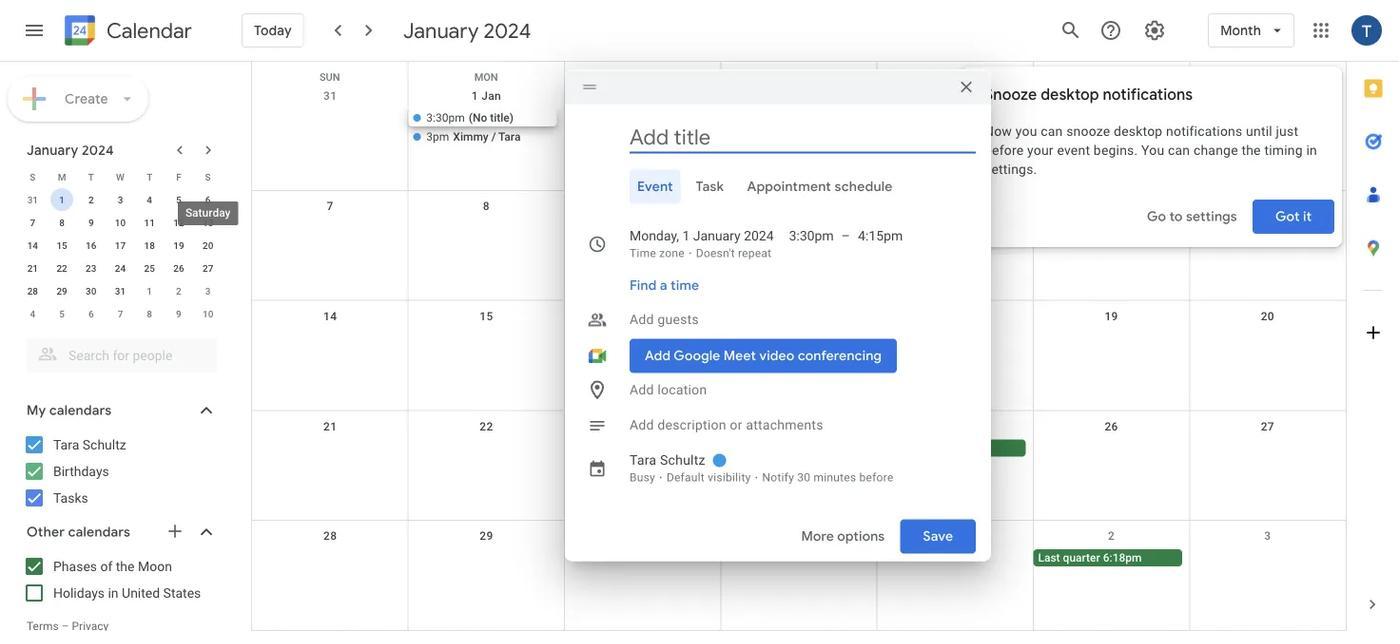 Task type: vqa. For each thing, say whether or not it's contained in the screenshot.
12 PM
no



Task type: locate. For each thing, give the bounding box(es) containing it.
2024 up mon
[[484, 17, 531, 44]]

2024 up the repeat
[[744, 228, 774, 244]]

my calendars list
[[4, 430, 236, 514]]

19
[[173, 240, 184, 251], [1105, 310, 1118, 323]]

1 horizontal spatial 9
[[176, 308, 181, 320]]

before right minutes
[[859, 471, 893, 485]]

t left the f
[[147, 171, 152, 183]]

2 vertical spatial 7
[[118, 308, 123, 320]]

0 horizontal spatial 5
[[59, 308, 65, 320]]

1 s from the left
[[30, 171, 36, 183]]

0 horizontal spatial 13
[[203, 217, 213, 228]]

0 horizontal spatial the
[[116, 559, 135, 574]]

add for add location
[[630, 382, 654, 398]]

28 inside grid
[[323, 530, 337, 543]]

tara up birthdays
[[53, 437, 79, 453]]

the right of at the left bottom of the page
[[116, 559, 135, 574]]

states
[[163, 585, 201, 601]]

1 horizontal spatial 23
[[636, 420, 649, 433]]

main drawer image
[[23, 19, 46, 42]]

11 element
[[138, 211, 161, 234]]

in inside other calendars list
[[108, 585, 119, 601]]

add left location
[[630, 382, 654, 398]]

10 element
[[109, 211, 132, 234]]

29 inside january 2024 grid
[[56, 285, 67, 297]]

january 2024 up m in the top left of the page
[[27, 142, 114, 159]]

0 vertical spatial 14
[[27, 240, 38, 251]]

description
[[658, 418, 726, 433]]

31 left 1 cell
[[27, 194, 38, 205]]

tara up busy
[[630, 453, 657, 468]]

25
[[144, 262, 155, 274]]

new moon 6:57am
[[882, 221, 978, 235]]

tara schultz up default
[[630, 453, 705, 468]]

1 left jan
[[472, 89, 478, 103]]

1 vertical spatial desktop
[[1114, 123, 1163, 139]]

3:30pm inside cell
[[426, 111, 465, 125]]

24 element
[[109, 257, 132, 280]]

0 horizontal spatial 16
[[86, 240, 96, 251]]

5 up the 12 element
[[176, 194, 181, 205]]

18 element
[[138, 234, 161, 257]]

january 2024 up mon
[[403, 17, 531, 44]]

1 horizontal spatial 15
[[480, 310, 493, 323]]

0 horizontal spatial tara
[[53, 437, 79, 453]]

29 for 1 feb
[[480, 530, 493, 543]]

notifications
[[1103, 85, 1193, 105], [1166, 123, 1243, 139]]

calendars up of at the left bottom of the page
[[68, 524, 130, 541]]

january
[[403, 17, 479, 44], [27, 142, 78, 159], [693, 228, 741, 244]]

column header down month popup button at right
[[1190, 62, 1346, 81]]

1 horizontal spatial 21
[[323, 420, 337, 433]]

8 up 15 element
[[59, 217, 65, 228]]

1 vertical spatial 5
[[176, 194, 181, 205]]

add
[[630, 312, 654, 328], [630, 382, 654, 398], [630, 418, 654, 433]]

(no
[[469, 111, 487, 125]]

moon
[[907, 221, 937, 235]]

tab list
[[1347, 62, 1399, 578], [580, 170, 976, 204]]

quarter for 6:18pm
[[1063, 552, 1100, 565]]

19 inside grid
[[1105, 310, 1118, 323]]

1 vertical spatial 28
[[323, 530, 337, 543]]

notifications up change
[[1166, 123, 1243, 139]]

1 vertical spatial 27
[[1261, 420, 1274, 433]]

31 element
[[109, 280, 132, 302]]

notify
[[762, 471, 794, 485]]

9 inside "row"
[[176, 308, 181, 320]]

1 horizontal spatial 26
[[1105, 420, 1118, 433]]

1 horizontal spatial 29
[[480, 530, 493, 543]]

to element
[[841, 227, 850, 246]]

16 element
[[80, 234, 103, 257]]

1 horizontal spatial the
[[1242, 142, 1261, 158]]

30 down "23" element
[[86, 285, 96, 297]]

13
[[1261, 200, 1274, 213], [203, 217, 213, 228]]

2
[[639, 89, 646, 103], [88, 194, 94, 205], [176, 285, 181, 297], [1108, 530, 1115, 543]]

0 vertical spatial 30
[[86, 285, 96, 297]]

in
[[1306, 142, 1317, 158], [108, 585, 119, 601]]

1 vertical spatial january 2024
[[27, 142, 114, 159]]

6
[[205, 194, 211, 205], [88, 308, 94, 320]]

10:53pm
[[791, 332, 837, 345]]

0 horizontal spatial t
[[88, 171, 94, 183]]

the inside 'now you can snooze desktop notifications until just before your event begins. you can change the timing in settings.'
[[1242, 142, 1261, 158]]

4 up 11 element
[[147, 194, 152, 205]]

6:57am
[[939, 221, 978, 235]]

0 vertical spatial add
[[630, 312, 654, 328]]

30 inside 'element'
[[86, 285, 96, 297]]

1 horizontal spatial t
[[147, 171, 152, 183]]

3pm
[[426, 130, 449, 144]]

9 down the event
[[639, 200, 646, 213]]

1 up 8 february element
[[147, 285, 152, 297]]

8 inside grid
[[483, 200, 490, 213]]

0 vertical spatial 24
[[115, 262, 126, 274]]

schultz up default
[[660, 453, 705, 468]]

10
[[115, 217, 126, 228], [203, 308, 213, 320]]

time zone
[[630, 247, 685, 260]]

28 element
[[21, 280, 44, 302]]

10 up 17
[[115, 217, 126, 228]]

30
[[86, 285, 96, 297], [797, 471, 811, 485]]

column header
[[1034, 62, 1190, 81], [1190, 62, 1346, 81]]

feb
[[950, 530, 970, 543]]

ximmy
[[453, 130, 489, 144]]

calendar heading
[[103, 18, 192, 44]]

0 vertical spatial january
[[403, 17, 479, 44]]

2 vertical spatial 4
[[30, 308, 35, 320]]

quarter right first
[[751, 332, 789, 345]]

2 t from the left
[[147, 171, 152, 183]]

2 vertical spatial 5
[[59, 308, 65, 320]]

1 vertical spatial 14
[[323, 310, 337, 323]]

30 right 'notify' on the right bottom
[[797, 471, 811, 485]]

4:15pm
[[858, 228, 903, 244]]

add guests
[[630, 312, 699, 328]]

24 inside grid
[[792, 420, 806, 433]]

26
[[173, 262, 184, 274], [1105, 420, 1118, 433]]

23 element
[[80, 257, 103, 280]]

column header up snooze desktop notifications
[[1034, 62, 1190, 81]]

0 horizontal spatial 30
[[86, 285, 96, 297]]

2 column header from the left
[[1190, 62, 1346, 81]]

0 vertical spatial before
[[984, 142, 1024, 158]]

1 horizontal spatial 27
[[1261, 420, 1274, 433]]

6 up 'saturday' on the left of page
[[205, 194, 211, 205]]

3:30pm left "–"
[[789, 228, 834, 244]]

tara schultz up birthdays
[[53, 437, 126, 453]]

calendar element
[[61, 11, 192, 53]]

3pm ximmy / tara
[[426, 130, 521, 144]]

8
[[483, 200, 490, 213], [59, 217, 65, 228], [147, 308, 152, 320]]

0 vertical spatial the
[[1242, 142, 1261, 158]]

2 horizontal spatial 8
[[483, 200, 490, 213]]

31 december element
[[21, 188, 44, 211]]

0 vertical spatial 22
[[56, 262, 67, 274]]

quarter
[[751, 332, 789, 345], [1063, 552, 1100, 565]]

0 horizontal spatial 22
[[56, 262, 67, 274]]

0 horizontal spatial 8
[[59, 217, 65, 228]]

0 horizontal spatial 24
[[115, 262, 126, 274]]

1 vertical spatial 13
[[203, 217, 213, 228]]

13 down the "timing"
[[1261, 200, 1274, 213]]

in down phases of the moon
[[108, 585, 119, 601]]

1 vertical spatial 10
[[203, 308, 213, 320]]

1 for 1 jan
[[472, 89, 478, 103]]

sun
[[319, 71, 340, 83]]

time
[[630, 247, 656, 260]]

month
[[1220, 22, 1261, 39]]

1 horizontal spatial tara schultz
[[630, 453, 705, 468]]

schultz up birthdays
[[82, 437, 126, 453]]

1 horizontal spatial 19
[[1105, 310, 1118, 323]]

f
[[176, 171, 181, 183]]

14 element
[[21, 234, 44, 257]]

None search field
[[0, 331, 236, 373]]

24 down 17
[[115, 262, 126, 274]]

task
[[696, 178, 724, 195]]

0 vertical spatial 27
[[203, 262, 213, 274]]

20 inside grid
[[1261, 310, 1274, 323]]

13 for january 2024
[[203, 217, 213, 228]]

2 vertical spatial january
[[693, 228, 741, 244]]

1 t from the left
[[88, 171, 94, 183]]

2 horizontal spatial 4
[[952, 89, 959, 103]]

13 for sun
[[1261, 200, 1274, 213]]

calendars right my
[[49, 402, 112, 419]]

0 vertical spatial 29
[[56, 285, 67, 297]]

10 down 3 february element
[[203, 308, 213, 320]]

20
[[203, 240, 213, 251], [1261, 310, 1274, 323]]

today button
[[242, 8, 304, 53]]

1 cell
[[47, 188, 76, 211]]

2 vertical spatial add
[[630, 418, 654, 433]]

default visibility
[[667, 471, 751, 485]]

5 up snooze at the right
[[1108, 89, 1115, 103]]

7 for january 2024
[[30, 217, 35, 228]]

s right the f
[[205, 171, 211, 183]]

3:30pm up 3pm
[[426, 111, 465, 125]]

2024 down create
[[82, 142, 114, 159]]

1 vertical spatial 26
[[1105, 420, 1118, 433]]

last quarter 6:18pm
[[1038, 552, 1142, 565]]

0 vertical spatial 8
[[483, 200, 490, 213]]

1 vertical spatial 2024
[[82, 142, 114, 159]]

in right the "timing"
[[1306, 142, 1317, 158]]

calendars for my calendars
[[49, 402, 112, 419]]

2 add from the top
[[630, 382, 654, 398]]

13 inside "element"
[[203, 217, 213, 228]]

row
[[252, 62, 1346, 83], [252, 81, 1346, 191], [18, 165, 223, 188], [18, 188, 223, 211], [252, 191, 1346, 301], [18, 211, 223, 234], [18, 234, 223, 257], [18, 257, 223, 280], [18, 280, 223, 302], [252, 301, 1346, 411], [18, 302, 223, 325], [252, 411, 1346, 521], [252, 521, 1346, 632]]

0 vertical spatial 4
[[952, 89, 959, 103]]

16
[[86, 240, 96, 251], [636, 310, 649, 323]]

0 horizontal spatial tab list
[[580, 170, 976, 204]]

15 inside row group
[[56, 240, 67, 251]]

visibility
[[708, 471, 751, 485]]

row containing s
[[18, 165, 223, 188]]

24 up 'notify' on the right bottom
[[792, 420, 806, 433]]

14 inside grid
[[323, 310, 337, 323]]

default
[[667, 471, 705, 485]]

0 horizontal spatial 6
[[88, 308, 94, 320]]

guests
[[658, 312, 699, 328]]

28 for 1
[[27, 285, 38, 297]]

29
[[56, 285, 67, 297], [480, 530, 493, 543]]

1 vertical spatial 30
[[797, 471, 811, 485]]

1 for 1 february element
[[147, 285, 152, 297]]

0 horizontal spatial 3:30pm
[[426, 111, 465, 125]]

1 horizontal spatial 28
[[323, 530, 337, 543]]

first
[[726, 332, 748, 345]]

1 horizontal spatial s
[[205, 171, 211, 183]]

21 inside row group
[[27, 262, 38, 274]]

16 down find
[[636, 310, 649, 323]]

tara schultz inside the 'my calendars' list
[[53, 437, 126, 453]]

calendars inside other calendars dropdown button
[[68, 524, 130, 541]]

of
[[100, 559, 113, 574]]

2 s from the left
[[205, 171, 211, 183]]

before down now
[[984, 142, 1024, 158]]

0 horizontal spatial 4
[[30, 308, 35, 320]]

snooze desktop notifications alert dialog
[[962, 67, 1342, 247]]

13 inside grid
[[1261, 200, 1274, 213]]

31 down 'notify' on the right bottom
[[792, 530, 806, 543]]

3:30pm for 3:30pm (no title)
[[426, 111, 465, 125]]

row group
[[18, 188, 223, 325]]

0 horizontal spatial 20
[[203, 240, 213, 251]]

3 add from the top
[[630, 418, 654, 433]]

10 for the 10 february element
[[203, 308, 213, 320]]

settings.
[[984, 161, 1037, 177]]

0 horizontal spatial 23
[[86, 262, 96, 274]]

calendars inside my calendars dropdown button
[[49, 402, 112, 419]]

thu
[[945, 71, 966, 83]]

before
[[984, 142, 1024, 158], [859, 471, 893, 485]]

1 horizontal spatial 7
[[118, 308, 123, 320]]

other calendars list
[[4, 552, 236, 609]]

5 inside "row"
[[59, 308, 65, 320]]

2024
[[484, 17, 531, 44], [82, 142, 114, 159], [744, 228, 774, 244]]

0 vertical spatial quarter
[[751, 332, 789, 345]]

1 vertical spatial 7
[[30, 217, 35, 228]]

4 down '28' "element"
[[30, 308, 35, 320]]

2 horizontal spatial 2024
[[744, 228, 774, 244]]

january up doesn't
[[693, 228, 741, 244]]

0 vertical spatial in
[[1306, 142, 1317, 158]]

/
[[491, 130, 496, 144]]

you
[[1016, 123, 1037, 139]]

the down until
[[1242, 142, 1261, 158]]

snooze desktop notifications heading
[[984, 84, 1319, 107]]

23 down add location
[[636, 420, 649, 433]]

5 february element
[[50, 302, 73, 325]]

5
[[1108, 89, 1115, 103], [176, 194, 181, 205], [59, 308, 65, 320]]

tara right /
[[498, 130, 521, 144]]

1 down m in the top left of the page
[[59, 194, 65, 205]]

1 horizontal spatial 3:30pm
[[789, 228, 834, 244]]

can right you at the right of the page
[[1168, 142, 1190, 158]]

add other calendars image
[[165, 522, 185, 541]]

0 horizontal spatial 19
[[173, 240, 184, 251]]

1 vertical spatial the
[[116, 559, 135, 574]]

can up your
[[1041, 123, 1063, 139]]

4 february element
[[21, 302, 44, 325]]

1 vertical spatial 3:30pm
[[789, 228, 834, 244]]

1 horizontal spatial 22
[[480, 420, 493, 433]]

1 horizontal spatial 16
[[636, 310, 649, 323]]

new moon 6:57am button
[[877, 220, 1026, 237]]

add for add guests
[[630, 312, 654, 328]]

find a time button
[[622, 269, 707, 303]]

add guests button
[[622, 303, 976, 337]]

10 inside "row"
[[203, 308, 213, 320]]

0 vertical spatial 21
[[27, 262, 38, 274]]

23 down 16 element
[[86, 262, 96, 274]]

23
[[86, 262, 96, 274], [636, 420, 649, 433]]

8 down 3pm ximmy / tara
[[483, 200, 490, 213]]

8 february element
[[138, 302, 161, 325]]

26 element
[[167, 257, 190, 280]]

5 down 29 element
[[59, 308, 65, 320]]

add for add description or attachments
[[630, 418, 654, 433]]

grid
[[251, 62, 1346, 632]]

7 for sun
[[327, 200, 334, 213]]

1 horizontal spatial 4
[[147, 194, 152, 205]]

1 left feb
[[940, 530, 947, 543]]

january up mon
[[403, 17, 479, 44]]

add inside dropdown button
[[630, 312, 654, 328]]

3
[[796, 89, 802, 103], [118, 194, 123, 205], [205, 285, 211, 297], [1264, 530, 1271, 543]]

quarter right last
[[1063, 552, 1100, 565]]

1 for 1 feb
[[940, 530, 947, 543]]

0 vertical spatial 16
[[86, 240, 96, 251]]

add down add location
[[630, 418, 654, 433]]

cell
[[252, 109, 408, 147], [408, 109, 565, 147], [565, 109, 721, 147], [877, 109, 1033, 147], [1033, 109, 1190, 147], [1190, 109, 1346, 147], [252, 220, 408, 239], [408, 220, 565, 239], [565, 220, 721, 239], [721, 220, 877, 239], [1033, 220, 1190, 239], [1190, 220, 1346, 239], [252, 330, 408, 349], [408, 330, 565, 349], [565, 330, 721, 349], [877, 330, 1033, 349], [1033, 330, 1190, 349], [1190, 330, 1346, 349], [252, 440, 408, 459], [408, 440, 565, 459], [565, 440, 721, 459], [721, 440, 877, 459], [1033, 440, 1190, 459], [1190, 440, 1346, 459], [252, 550, 408, 569], [408, 550, 565, 569], [565, 550, 721, 569], [721, 550, 877, 569], [877, 550, 1033, 569]]

22 inside grid
[[480, 420, 493, 433]]

s up 31 december element
[[30, 171, 36, 183]]

appointment schedule button
[[739, 170, 900, 204]]

27
[[203, 262, 213, 274], [1261, 420, 1274, 433]]

3:30pm (no title)
[[426, 111, 514, 125]]

desktop up you at the right of the page
[[1114, 123, 1163, 139]]

1 add from the top
[[630, 312, 654, 328]]

7 inside grid
[[327, 200, 334, 213]]

2 down 26 element
[[176, 285, 181, 297]]

moon
[[138, 559, 172, 574]]

9
[[639, 200, 646, 213], [88, 217, 94, 228], [176, 308, 181, 320]]

row group containing 31
[[18, 188, 223, 325]]

0 vertical spatial notifications
[[1103, 85, 1193, 105]]

16 up "23" element
[[86, 240, 96, 251]]

notifications up 'now you can snooze desktop notifications until just before your event begins. you can change the timing in settings.'
[[1103, 85, 1193, 105]]

0 vertical spatial 2024
[[484, 17, 531, 44]]

snooze desktop notifications
[[984, 85, 1193, 105]]

13 up the 20 element
[[203, 217, 213, 228]]

0 horizontal spatial quarter
[[751, 332, 789, 345]]

4 down thu
[[952, 89, 959, 103]]

attachments
[[746, 418, 823, 433]]

1 vertical spatial 24
[[792, 420, 806, 433]]

13 element
[[197, 211, 219, 234]]

8 down 1 february element
[[147, 308, 152, 320]]

phases
[[53, 559, 97, 574]]

9 down 2 february element
[[176, 308, 181, 320]]

19 inside row group
[[173, 240, 184, 251]]

6 inside "row"
[[88, 308, 94, 320]]

1 horizontal spatial can
[[1168, 142, 1190, 158]]

20 inside row group
[[203, 240, 213, 251]]

january 2024
[[403, 17, 531, 44], [27, 142, 114, 159]]

schultz
[[82, 437, 126, 453], [660, 453, 705, 468]]

22
[[56, 262, 67, 274], [480, 420, 493, 433]]

9 up 16 element
[[88, 217, 94, 228]]

add down find
[[630, 312, 654, 328]]

21 element
[[21, 257, 44, 280]]

28 inside "element"
[[27, 285, 38, 297]]

1 vertical spatial add
[[630, 382, 654, 398]]

Search for people text field
[[38, 339, 205, 373]]

0 vertical spatial can
[[1041, 123, 1063, 139]]

title)
[[490, 111, 514, 125]]

14 inside 14 element
[[27, 240, 38, 251]]

t left w at the top of page
[[88, 171, 94, 183]]

desktop up snooze at the right
[[1041, 85, 1099, 105]]

27 element
[[197, 257, 219, 280]]

2 vertical spatial 8
[[147, 308, 152, 320]]

0 vertical spatial 10
[[115, 217, 126, 228]]

doesn't repeat
[[696, 247, 772, 260]]

january up m in the top left of the page
[[27, 142, 78, 159]]

1 vertical spatial quarter
[[1063, 552, 1100, 565]]

2 vertical spatial 9
[[176, 308, 181, 320]]

6 down 30 'element'
[[88, 308, 94, 320]]

1 horizontal spatial 30
[[797, 471, 811, 485]]

notifications inside 'heading'
[[1103, 85, 1193, 105]]

0 horizontal spatial s
[[30, 171, 36, 183]]

28
[[27, 285, 38, 297], [323, 530, 337, 543]]

0 vertical spatial 7
[[327, 200, 334, 213]]

1 vertical spatial 20
[[1261, 310, 1274, 323]]

0 vertical spatial 26
[[173, 262, 184, 274]]

0 vertical spatial january 2024
[[403, 17, 531, 44]]

0 horizontal spatial desktop
[[1041, 85, 1099, 105]]

0 horizontal spatial schultz
[[82, 437, 126, 453]]

schultz inside the 'my calendars' list
[[82, 437, 126, 453]]

location
[[658, 382, 707, 398]]

9 inside grid
[[639, 200, 646, 213]]



Task type: describe. For each thing, give the bounding box(es) containing it.
1 feb
[[940, 530, 970, 543]]

9 february element
[[167, 302, 190, 325]]

10 february element
[[197, 302, 219, 325]]

2 right 1 cell
[[88, 194, 94, 205]]

3 february element
[[197, 280, 219, 302]]

mon
[[474, 71, 498, 83]]

28 for 1 feb
[[323, 530, 337, 543]]

2 horizontal spatial tara
[[630, 453, 657, 468]]

Add title text field
[[630, 123, 976, 152]]

1 column header from the left
[[1034, 62, 1190, 81]]

8 for sun
[[483, 200, 490, 213]]

other calendars button
[[4, 517, 236, 548]]

1 horizontal spatial january
[[403, 17, 479, 44]]

appointment
[[747, 178, 831, 195]]

23 inside row group
[[86, 262, 96, 274]]

17 element
[[109, 234, 132, 257]]

cell containing 3:30pm
[[408, 109, 565, 147]]

row containing 4
[[18, 302, 223, 325]]

tue
[[633, 71, 652, 83]]

29 element
[[50, 280, 73, 302]]

appointment schedule
[[747, 178, 893, 195]]

time
[[671, 277, 699, 294]]

27 inside 27 element
[[203, 262, 213, 274]]

m
[[58, 171, 66, 183]]

2 down tue
[[639, 89, 646, 103]]

9 for sun
[[639, 200, 646, 213]]

my
[[27, 402, 46, 419]]

wed
[[788, 71, 810, 83]]

create button
[[8, 76, 148, 122]]

26 inside row group
[[173, 262, 184, 274]]

1 up zone
[[682, 228, 690, 244]]

event
[[1057, 142, 1090, 158]]

other calendars
[[27, 524, 130, 541]]

0 horizontal spatial before
[[859, 471, 893, 485]]

21 inside grid
[[323, 420, 337, 433]]

snooze
[[984, 85, 1037, 105]]

24 inside row group
[[115, 262, 126, 274]]

1 vertical spatial can
[[1168, 142, 1190, 158]]

22 element
[[50, 257, 73, 280]]

5 inside grid
[[1108, 89, 1115, 103]]

timing
[[1264, 142, 1303, 158]]

7 inside "element"
[[118, 308, 123, 320]]

event
[[637, 178, 673, 195]]

your
[[1027, 142, 1054, 158]]

my calendars
[[27, 402, 112, 419]]

last quarter 6:18pm button
[[1033, 550, 1182, 567]]

w
[[116, 171, 124, 183]]

0 vertical spatial 6
[[205, 194, 211, 205]]

19 element
[[167, 234, 190, 257]]

quarter for 10:53pm
[[751, 332, 789, 345]]

3:30pm for 3:30pm – 4:15pm
[[789, 228, 834, 244]]

desktop inside 'now you can snooze desktop notifications until just before your event begins. you can change the timing in settings.'
[[1114, 123, 1163, 139]]

tab list containing event
[[580, 170, 976, 204]]

the inside list
[[116, 559, 135, 574]]

grid containing 31
[[251, 62, 1346, 632]]

until
[[1246, 123, 1272, 139]]

last
[[1038, 552, 1060, 565]]

26 inside grid
[[1105, 420, 1118, 433]]

27 inside grid
[[1261, 420, 1274, 433]]

begins.
[[1094, 142, 1138, 158]]

6 february element
[[80, 302, 103, 325]]

repeat
[[738, 247, 772, 260]]

31 down the 24 element on the left top of page
[[115, 285, 126, 297]]

event button
[[630, 170, 681, 204]]

minutes
[[814, 471, 856, 485]]

31 down sun
[[323, 89, 337, 103]]

saturday
[[185, 206, 231, 220]]

2 vertical spatial 2024
[[744, 228, 774, 244]]

30 element
[[80, 280, 103, 302]]

row containing sun
[[252, 62, 1346, 83]]

12
[[173, 217, 184, 228]]

desktop inside 'heading'
[[1041, 85, 1099, 105]]

doesn't
[[696, 247, 735, 260]]

monday,
[[630, 228, 679, 244]]

phases of the moon
[[53, 559, 172, 574]]

1 jan
[[472, 89, 501, 103]]

just
[[1276, 123, 1298, 139]]

monday, 1 january 2024
[[630, 228, 774, 244]]

0 horizontal spatial january
[[27, 142, 78, 159]]

1 horizontal spatial tab list
[[1347, 62, 1399, 578]]

18
[[144, 240, 155, 251]]

united
[[122, 585, 160, 601]]

25 element
[[138, 257, 161, 280]]

15 inside grid
[[480, 310, 493, 323]]

settings menu image
[[1143, 19, 1166, 42]]

4 inside "row"
[[30, 308, 35, 320]]

1 horizontal spatial schultz
[[660, 453, 705, 468]]

2 horizontal spatial january
[[693, 228, 741, 244]]

birthdays
[[53, 464, 109, 479]]

7 february element
[[109, 302, 132, 325]]

in inside 'now you can snooze desktop notifications until just before your event begins. you can change the timing in settings.'
[[1306, 142, 1317, 158]]

find a time
[[630, 277, 699, 294]]

22 inside "element"
[[56, 262, 67, 274]]

2 february element
[[167, 280, 190, 302]]

calendars for other calendars
[[68, 524, 130, 541]]

1 horizontal spatial 2024
[[484, 17, 531, 44]]

4 inside grid
[[952, 89, 959, 103]]

2 up last quarter 6:18pm button
[[1108, 530, 1115, 543]]

0 horizontal spatial can
[[1041, 123, 1063, 139]]

find
[[630, 277, 657, 294]]

a
[[660, 277, 667, 294]]

11
[[144, 217, 155, 228]]

tasks
[[53, 490, 88, 506]]

before inside 'now you can snooze desktop notifications until just before your event begins. you can change the timing in settings.'
[[984, 142, 1024, 158]]

holidays
[[53, 585, 105, 601]]

20 element
[[197, 234, 219, 257]]

now you can snooze desktop notifications until just before your event begins. you can change the timing in settings.
[[984, 123, 1317, 177]]

16 inside grid
[[636, 310, 649, 323]]

busy
[[630, 471, 655, 485]]

23 inside grid
[[636, 420, 649, 433]]

3:30pm – 4:15pm
[[789, 228, 903, 244]]

other
[[27, 524, 65, 541]]

1 horizontal spatial january 2024
[[403, 17, 531, 44]]

jan
[[482, 89, 501, 103]]

now
[[984, 123, 1012, 139]]

first quarter 10:53pm
[[726, 332, 837, 345]]

9 for january 2024
[[88, 217, 94, 228]]

1 inside cell
[[59, 194, 65, 205]]

zone
[[659, 247, 685, 260]]

holidays in united states
[[53, 585, 201, 601]]

12 element
[[167, 211, 190, 234]]

29 for 1
[[56, 285, 67, 297]]

you
[[1141, 142, 1164, 158]]

0 horizontal spatial 2024
[[82, 142, 114, 159]]

tara inside the 'my calendars' list
[[53, 437, 79, 453]]

add description or attachments
[[630, 418, 823, 433]]

snooze
[[1066, 123, 1110, 139]]

–
[[841, 228, 850, 244]]

january 2024 grid
[[18, 165, 223, 325]]

schedule
[[835, 178, 893, 195]]

calendar
[[107, 18, 192, 44]]

month button
[[1208, 8, 1294, 53]]

1 horizontal spatial 5
[[176, 194, 181, 205]]

1 february element
[[138, 280, 161, 302]]

my calendars button
[[4, 396, 236, 426]]

8 for january 2024
[[59, 217, 65, 228]]

1 vertical spatial 4
[[147, 194, 152, 205]]

10 for '10' element
[[115, 217, 126, 228]]

create
[[65, 90, 108, 107]]

notifications inside 'now you can snooze desktop notifications until just before your event begins. you can change the timing in settings.'
[[1166, 123, 1243, 139]]

tara inside cell
[[498, 130, 521, 144]]

new
[[882, 221, 904, 235]]

today
[[254, 22, 292, 39]]

16 inside row group
[[86, 240, 96, 251]]

15 element
[[50, 234, 73, 257]]

change
[[1194, 142, 1238, 158]]

first quarter 10:53pm button
[[721, 330, 869, 347]]



